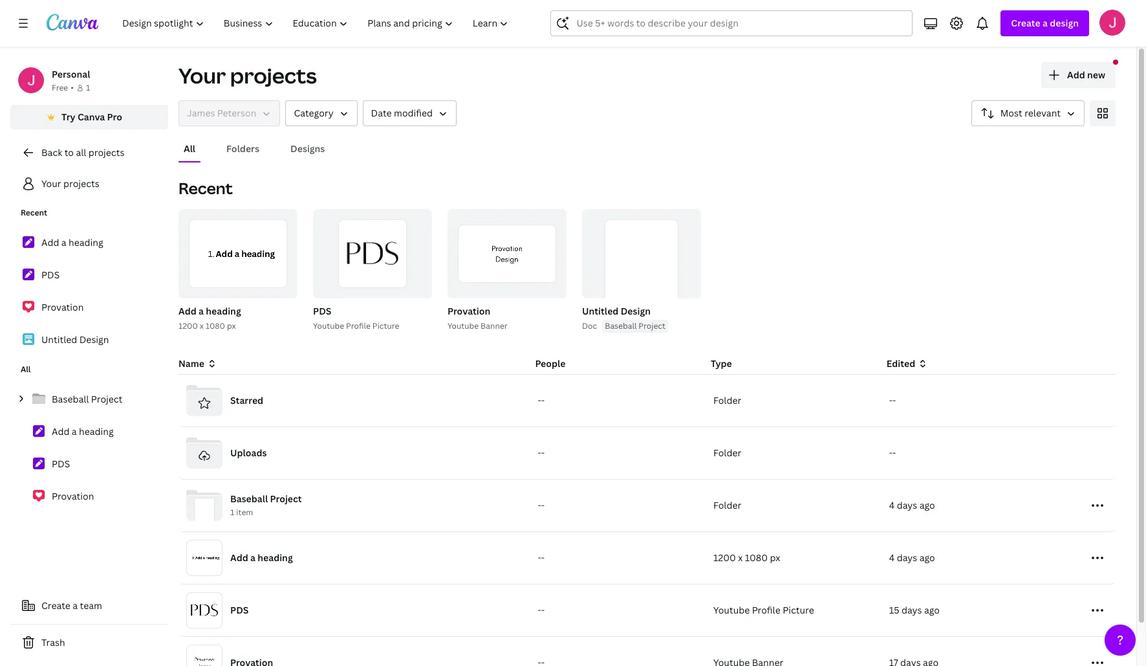 Task type: locate. For each thing, give the bounding box(es) containing it.
0 vertical spatial picture
[[373, 320, 400, 331]]

projects down all
[[63, 177, 99, 190]]

2 provation link from the top
[[10, 483, 168, 510]]

2 horizontal spatial 1
[[268, 283, 271, 293]]

2 4 from the top
[[890, 551, 895, 564]]

your projects down to
[[41, 177, 99, 190]]

1 vertical spatial all
[[21, 364, 31, 375]]

designs
[[291, 142, 325, 155]]

1 vertical spatial 4 days ago
[[890, 551, 936, 564]]

0 horizontal spatial design
[[79, 333, 109, 346]]

2 vertical spatial baseball
[[230, 493, 268, 505]]

baseball inside button
[[605, 320, 637, 331]]

0 vertical spatial your projects
[[179, 61, 317, 89]]

1 vertical spatial px
[[771, 551, 781, 564]]

0 horizontal spatial 1
[[86, 82, 90, 93]]

add a heading link down your projects link
[[10, 229, 168, 256]]

1 right •
[[86, 82, 90, 93]]

youtube inside provation youtube banner
[[448, 320, 479, 331]]

1 vertical spatial recent
[[21, 207, 47, 218]]

your down the back
[[41, 177, 61, 190]]

heading up "name" button
[[206, 305, 241, 317]]

1200
[[179, 320, 198, 331], [714, 551, 736, 564]]

1 vertical spatial pds link
[[10, 450, 168, 478]]

folders button
[[221, 137, 265, 161]]

1 horizontal spatial baseball
[[230, 493, 268, 505]]

1 horizontal spatial profile
[[753, 604, 781, 616]]

james
[[187, 107, 215, 119]]

1 left item
[[230, 507, 235, 518]]

0 vertical spatial 4 days ago
[[890, 499, 936, 511]]

1 4 days ago from the top
[[890, 499, 936, 511]]

create inside dropdown button
[[1012, 17, 1041, 29]]

create a team button
[[10, 593, 168, 619]]

your projects
[[179, 61, 317, 89], [41, 177, 99, 190]]

0 vertical spatial recent
[[179, 177, 233, 199]]

projects
[[230, 61, 317, 89], [89, 146, 125, 159], [63, 177, 99, 190]]

all
[[184, 142, 195, 155], [21, 364, 31, 375]]

untitled design link
[[10, 326, 168, 353]]

1 4 from the top
[[890, 499, 895, 511]]

picture
[[373, 320, 400, 331], [783, 604, 815, 616]]

1 left of on the top of page
[[268, 283, 271, 293]]

baseball project down untitled design link
[[52, 393, 123, 405]]

a
[[1043, 17, 1048, 29], [61, 236, 66, 249], [199, 305, 204, 317], [72, 425, 77, 438], [250, 551, 256, 564], [73, 599, 78, 612]]

recent
[[179, 177, 233, 199], [21, 207, 47, 218]]

0 vertical spatial all
[[184, 142, 195, 155]]

list containing add a heading
[[10, 229, 168, 353]]

days for picture
[[902, 604, 923, 616]]

a up "name" button
[[199, 305, 204, 317]]

design inside untitled design link
[[79, 333, 109, 346]]

back to all projects link
[[10, 140, 168, 166]]

category
[[294, 107, 334, 119]]

1 folder from the top
[[714, 394, 742, 406]]

add a heading down your projects link
[[41, 236, 103, 249]]

recent down your projects link
[[21, 207, 47, 218]]

most relevant
[[1001, 107, 1061, 119]]

youtube for pds
[[313, 320, 344, 331]]

1080 down add a heading button
[[206, 320, 225, 331]]

0 vertical spatial untitled design
[[583, 305, 651, 317]]

0 vertical spatial design
[[621, 305, 651, 317]]

1 list from the top
[[10, 229, 168, 353]]

1080 up youtube profile picture at the right bottom of the page
[[745, 551, 768, 564]]

2 vertical spatial 1
[[230, 507, 235, 518]]

0 vertical spatial your
[[179, 61, 226, 89]]

0 vertical spatial 1080
[[206, 320, 225, 331]]

design
[[1051, 17, 1080, 29]]

heading down your projects link
[[69, 236, 103, 249]]

0 vertical spatial profile
[[346, 320, 371, 331]]

pds
[[41, 269, 60, 281], [313, 305, 332, 317], [52, 458, 70, 470], [230, 604, 249, 616]]

1 vertical spatial baseball project
[[52, 393, 123, 405]]

free •
[[52, 82, 74, 93]]

2 pds link from the top
[[10, 450, 168, 478]]

4 for 1200 x 1080 px
[[890, 551, 895, 564]]

youtube inside pds youtube profile picture
[[313, 320, 344, 331]]

0 vertical spatial 1200
[[179, 320, 198, 331]]

1 horizontal spatial design
[[621, 305, 651, 317]]

baseball project 1 item
[[230, 493, 302, 518]]

px
[[227, 320, 236, 331], [771, 551, 781, 564]]

1 vertical spatial 1200
[[714, 551, 736, 564]]

1 vertical spatial 1
[[268, 283, 271, 293]]

0 vertical spatial 4
[[890, 499, 895, 511]]

--
[[538, 394, 545, 406], [890, 394, 897, 406], [538, 447, 545, 459], [890, 447, 897, 459], [538, 499, 545, 511], [538, 551, 545, 564], [538, 604, 545, 616]]

add a heading link down baseball project link
[[10, 418, 168, 445]]

-
[[538, 394, 542, 406], [542, 394, 545, 406], [890, 394, 893, 406], [893, 394, 897, 406], [538, 447, 542, 459], [542, 447, 545, 459], [890, 447, 893, 459], [893, 447, 897, 459], [538, 499, 542, 511], [542, 499, 545, 511], [538, 551, 542, 564], [542, 551, 545, 564], [538, 604, 542, 616], [542, 604, 545, 616]]

a inside button
[[73, 599, 78, 612]]

untitled design up baseball project button
[[583, 305, 651, 317]]

name
[[179, 357, 204, 370]]

x up youtube profile picture at the right bottom of the page
[[739, 551, 743, 564]]

days
[[897, 499, 918, 511], [897, 551, 918, 564], [902, 604, 923, 616]]

2 vertical spatial days
[[902, 604, 923, 616]]

untitled design up baseball project link
[[41, 333, 109, 346]]

ago
[[920, 499, 936, 511], [920, 551, 936, 564], [925, 604, 940, 616]]

Owner button
[[179, 100, 281, 126]]

youtube for provation
[[448, 320, 479, 331]]

1
[[86, 82, 90, 93], [268, 283, 271, 293], [230, 507, 235, 518]]

project
[[639, 320, 666, 331], [91, 393, 123, 405], [270, 493, 302, 505]]

1 vertical spatial profile
[[753, 604, 781, 616]]

0 horizontal spatial x
[[200, 320, 204, 331]]

add a heading 1200 x 1080 px
[[179, 305, 241, 331]]

add new
[[1068, 69, 1106, 81]]

projects up peterson
[[230, 61, 317, 89]]

add a heading down baseball project link
[[52, 425, 114, 438]]

1 vertical spatial untitled design
[[41, 333, 109, 346]]

px down add a heading button
[[227, 320, 236, 331]]

list
[[10, 229, 168, 353], [10, 386, 168, 510]]

untitled
[[583, 305, 619, 317], [41, 333, 77, 346]]

uploads
[[230, 447, 267, 459]]

heading
[[69, 236, 103, 249], [206, 305, 241, 317], [79, 425, 114, 438], [258, 551, 293, 564]]

your projects link
[[10, 171, 168, 197]]

design up baseball project link
[[79, 333, 109, 346]]

folder
[[714, 394, 742, 406], [714, 447, 742, 459], [714, 499, 742, 511]]

1 horizontal spatial 1080
[[745, 551, 768, 564]]

your up the james
[[179, 61, 226, 89]]

x inside add a heading 1200 x 1080 px
[[200, 320, 204, 331]]

provation for 1st provation link from the top
[[41, 301, 84, 313]]

1 vertical spatial add a heading
[[52, 425, 114, 438]]

0 vertical spatial px
[[227, 320, 236, 331]]

x
[[200, 320, 204, 331], [739, 551, 743, 564]]

2 horizontal spatial baseball
[[605, 320, 637, 331]]

2 4 days ago from the top
[[890, 551, 936, 564]]

james peterson image
[[1100, 10, 1126, 36]]

folders
[[227, 142, 260, 155]]

0 vertical spatial x
[[200, 320, 204, 331]]

provation for 2nd provation link
[[52, 490, 94, 502]]

0 horizontal spatial profile
[[346, 320, 371, 331]]

1 horizontal spatial recent
[[179, 177, 233, 199]]

profile
[[346, 320, 371, 331], [753, 604, 781, 616]]

try
[[62, 111, 75, 123]]

of
[[273, 283, 283, 293]]

0 horizontal spatial recent
[[21, 207, 47, 218]]

baseball project down untitled design button
[[605, 320, 666, 331]]

1 horizontal spatial 1
[[230, 507, 235, 518]]

design up baseball project button
[[621, 305, 651, 317]]

1 vertical spatial your projects
[[41, 177, 99, 190]]

create
[[1012, 17, 1041, 29], [41, 599, 70, 612]]

1 horizontal spatial untitled design
[[583, 305, 651, 317]]

2 folder from the top
[[714, 447, 742, 459]]

0 vertical spatial create
[[1012, 17, 1041, 29]]

1 vertical spatial folder
[[714, 447, 742, 459]]

your
[[179, 61, 226, 89], [41, 177, 61, 190]]

baseball down untitled design button
[[605, 320, 637, 331]]

create a design button
[[1002, 10, 1090, 36]]

peterson
[[217, 107, 257, 119]]

projects right all
[[89, 146, 125, 159]]

untitled inside button
[[583, 305, 619, 317]]

0 horizontal spatial create
[[41, 599, 70, 612]]

0 horizontal spatial your projects
[[41, 177, 99, 190]]

0 vertical spatial baseball project
[[605, 320, 666, 331]]

px up youtube profile picture at the right bottom of the page
[[771, 551, 781, 564]]

0 horizontal spatial picture
[[373, 320, 400, 331]]

0 vertical spatial project
[[639, 320, 666, 331]]

0 vertical spatial 1
[[86, 82, 90, 93]]

1 horizontal spatial baseball project
[[605, 320, 666, 331]]

1 horizontal spatial create
[[1012, 17, 1041, 29]]

baseball project
[[605, 320, 666, 331], [52, 393, 123, 405]]

create left 'team'
[[41, 599, 70, 612]]

item
[[236, 507, 253, 518]]

youtube down provation button
[[448, 320, 479, 331]]

Category button
[[286, 100, 358, 126]]

0 horizontal spatial 1080
[[206, 320, 225, 331]]

add a heading link
[[10, 229, 168, 256], [10, 418, 168, 445]]

1 horizontal spatial 1200
[[714, 551, 736, 564]]

Date modified button
[[363, 100, 457, 126]]

baseball down untitled design link
[[52, 393, 89, 405]]

1 vertical spatial picture
[[783, 604, 815, 616]]

a left design
[[1043, 17, 1048, 29]]

1 horizontal spatial your
[[179, 61, 226, 89]]

0 vertical spatial add a heading
[[41, 236, 103, 249]]

pds inside pds youtube profile picture
[[313, 305, 332, 317]]

1 horizontal spatial px
[[771, 551, 781, 564]]

add inside add new dropdown button
[[1068, 69, 1086, 81]]

days for 1080
[[897, 551, 918, 564]]

free
[[52, 82, 68, 93]]

2 horizontal spatial project
[[639, 320, 666, 331]]

add a heading
[[41, 236, 103, 249], [52, 425, 114, 438], [230, 551, 293, 564]]

0 vertical spatial pds link
[[10, 261, 168, 289]]

1200 inside add a heading 1200 x 1080 px
[[179, 320, 198, 331]]

create inside button
[[41, 599, 70, 612]]

0 vertical spatial untitled
[[583, 305, 619, 317]]

name button
[[179, 357, 217, 371]]

folder for uploads
[[714, 447, 742, 459]]

create for create a team
[[41, 599, 70, 612]]

project inside baseball project 1 item
[[270, 493, 302, 505]]

youtube down the pds button
[[313, 320, 344, 331]]

0 horizontal spatial youtube
[[313, 320, 344, 331]]

1 vertical spatial untitled
[[41, 333, 77, 346]]

1 provation link from the top
[[10, 294, 168, 321]]

add
[[1068, 69, 1086, 81], [41, 236, 59, 249], [179, 305, 197, 317], [52, 425, 70, 438], [230, 551, 248, 564]]

all
[[76, 146, 86, 159]]

2 vertical spatial ago
[[925, 604, 940, 616]]

provation
[[41, 301, 84, 313], [448, 305, 491, 317], [52, 490, 94, 502]]

canva
[[78, 111, 105, 123]]

0 horizontal spatial untitled
[[41, 333, 77, 346]]

design
[[621, 305, 651, 317], [79, 333, 109, 346]]

1 vertical spatial ago
[[920, 551, 936, 564]]

1 vertical spatial list
[[10, 386, 168, 510]]

1080
[[206, 320, 225, 331], [745, 551, 768, 564]]

a left 'team'
[[73, 599, 78, 612]]

0 vertical spatial projects
[[230, 61, 317, 89]]

1 horizontal spatial untitled
[[583, 305, 619, 317]]

1 horizontal spatial all
[[184, 142, 195, 155]]

1 horizontal spatial project
[[270, 493, 302, 505]]

baseball inside baseball project 1 item
[[230, 493, 268, 505]]

x down add a heading button
[[200, 320, 204, 331]]

4 days ago
[[890, 499, 936, 511], [890, 551, 936, 564]]

designs button
[[285, 137, 330, 161]]

baseball up item
[[230, 493, 268, 505]]

recent down all 'button'
[[179, 177, 233, 199]]

provation inside provation youtube banner
[[448, 305, 491, 317]]

2 list from the top
[[10, 386, 168, 510]]

project inside button
[[639, 320, 666, 331]]

0 vertical spatial add a heading link
[[10, 229, 168, 256]]

new
[[1088, 69, 1106, 81]]

provation link
[[10, 294, 168, 321], [10, 483, 168, 510]]

1 vertical spatial project
[[91, 393, 123, 405]]

0 vertical spatial baseball
[[605, 320, 637, 331]]

1 vertical spatial 4
[[890, 551, 895, 564]]

1 vertical spatial add a heading link
[[10, 418, 168, 445]]

pds youtube profile picture
[[313, 305, 400, 331]]

1 horizontal spatial youtube
[[448, 320, 479, 331]]

add a heading down item
[[230, 551, 293, 564]]

a down baseball project link
[[72, 425, 77, 438]]

pds button
[[313, 304, 332, 320]]

0 horizontal spatial 1200
[[179, 320, 198, 331]]

1 horizontal spatial picture
[[783, 604, 815, 616]]

banner
[[481, 320, 508, 331]]

4
[[890, 499, 895, 511], [890, 551, 895, 564]]

0 vertical spatial list
[[10, 229, 168, 353]]

1 for 1
[[86, 82, 90, 93]]

None search field
[[551, 10, 913, 36]]

try canva pro
[[62, 111, 122, 123]]

0 horizontal spatial px
[[227, 320, 236, 331]]

untitled design
[[583, 305, 651, 317], [41, 333, 109, 346]]

your projects up peterson
[[179, 61, 317, 89]]

0 horizontal spatial baseball
[[52, 393, 89, 405]]

youtube down 1200 x 1080 px
[[714, 604, 750, 616]]

1 vertical spatial provation link
[[10, 483, 168, 510]]

1 vertical spatial your
[[41, 177, 61, 190]]

baseball project inside button
[[605, 320, 666, 331]]

baseball
[[605, 320, 637, 331], [52, 393, 89, 405], [230, 493, 268, 505]]

create left design
[[1012, 17, 1041, 29]]

1 vertical spatial days
[[897, 551, 918, 564]]

youtube
[[313, 320, 344, 331], [448, 320, 479, 331], [714, 604, 750, 616]]

ago for 1080
[[920, 551, 936, 564]]

1 vertical spatial x
[[739, 551, 743, 564]]



Task type: vqa. For each thing, say whether or not it's contained in the screenshot.
the x to the top
yes



Task type: describe. For each thing, give the bounding box(es) containing it.
0 horizontal spatial all
[[21, 364, 31, 375]]

1080 inside add a heading 1200 x 1080 px
[[206, 320, 225, 331]]

0 horizontal spatial untitled design
[[41, 333, 109, 346]]

james peterson
[[187, 107, 257, 119]]

2
[[285, 283, 289, 293]]

0 vertical spatial ago
[[920, 499, 936, 511]]

provation youtube banner
[[448, 305, 508, 331]]

create a design
[[1012, 17, 1080, 29]]

1 for 1 of 2
[[268, 283, 271, 293]]

trash
[[41, 636, 65, 649]]

0 vertical spatial days
[[897, 499, 918, 511]]

pro
[[107, 111, 122, 123]]

0 horizontal spatial your
[[41, 177, 61, 190]]

4 days ago for 1200 x 1080 px
[[890, 551, 936, 564]]

to
[[64, 146, 74, 159]]

2 horizontal spatial youtube
[[714, 604, 750, 616]]

4 days ago for folder
[[890, 499, 936, 511]]

15
[[890, 604, 900, 616]]

1 vertical spatial 1080
[[745, 551, 768, 564]]

date
[[371, 107, 392, 119]]

untitled design button
[[583, 304, 651, 320]]

top level navigation element
[[114, 10, 520, 36]]

4 for folder
[[890, 499, 895, 511]]

add inside add a heading 1200 x 1080 px
[[179, 305, 197, 317]]

back
[[41, 146, 62, 159]]

Sort by button
[[972, 100, 1085, 126]]

provation button
[[448, 304, 491, 320]]

picture inside pds youtube profile picture
[[373, 320, 400, 331]]

heading inside add a heading 1200 x 1080 px
[[206, 305, 241, 317]]

1 horizontal spatial your projects
[[179, 61, 317, 89]]

add a heading button
[[179, 304, 241, 320]]

date modified
[[371, 107, 433, 119]]

list containing baseball project
[[10, 386, 168, 510]]

most
[[1001, 107, 1023, 119]]

profile inside pds youtube profile picture
[[346, 320, 371, 331]]

baseball project button
[[603, 320, 669, 333]]

try canva pro button
[[10, 105, 168, 129]]

team
[[80, 599, 102, 612]]

a inside add a heading 1200 x 1080 px
[[199, 305, 204, 317]]

personal
[[52, 68, 90, 80]]

starred
[[230, 394, 263, 406]]

edited
[[887, 357, 916, 370]]

youtube profile picture
[[714, 604, 815, 616]]

folder for starred
[[714, 394, 742, 406]]

1 horizontal spatial x
[[739, 551, 743, 564]]

relevant
[[1025, 107, 1061, 119]]

create a team
[[41, 599, 102, 612]]

create for create a design
[[1012, 17, 1041, 29]]

add new button
[[1042, 62, 1116, 88]]

0 horizontal spatial baseball project
[[52, 393, 123, 405]]

1 pds link from the top
[[10, 261, 168, 289]]

all button
[[179, 137, 201, 161]]

design inside untitled design button
[[621, 305, 651, 317]]

1 vertical spatial baseball
[[52, 393, 89, 405]]

back to all projects
[[41, 146, 125, 159]]

0 horizontal spatial project
[[91, 393, 123, 405]]

type
[[711, 357, 732, 370]]

px inside add a heading 1200 x 1080 px
[[227, 320, 236, 331]]

•
[[71, 82, 74, 93]]

1 vertical spatial projects
[[89, 146, 125, 159]]

2 vertical spatial add a heading
[[230, 551, 293, 564]]

15 days ago
[[890, 604, 940, 616]]

people
[[536, 357, 566, 370]]

all inside all 'button'
[[184, 142, 195, 155]]

1 of 2
[[268, 283, 289, 293]]

heading down baseball project link
[[79, 425, 114, 438]]

a inside dropdown button
[[1043, 17, 1048, 29]]

add a heading for second 'add a heading' link from the bottom
[[41, 236, 103, 249]]

doc
[[583, 320, 598, 331]]

heading down baseball project 1 item on the bottom left of page
[[258, 551, 293, 564]]

1200 x 1080 px
[[714, 551, 781, 564]]

a down item
[[250, 551, 256, 564]]

2 add a heading link from the top
[[10, 418, 168, 445]]

3 folder from the top
[[714, 499, 742, 511]]

add a heading for second 'add a heading' link
[[52, 425, 114, 438]]

ago for picture
[[925, 604, 940, 616]]

baseball project link
[[10, 386, 168, 413]]

trash link
[[10, 630, 168, 656]]

modified
[[394, 107, 433, 119]]

2 vertical spatial projects
[[63, 177, 99, 190]]

1 add a heading link from the top
[[10, 229, 168, 256]]

Search search field
[[577, 11, 888, 36]]

1 inside baseball project 1 item
[[230, 507, 235, 518]]

edited button
[[887, 357, 1053, 371]]

a down your projects link
[[61, 236, 66, 249]]



